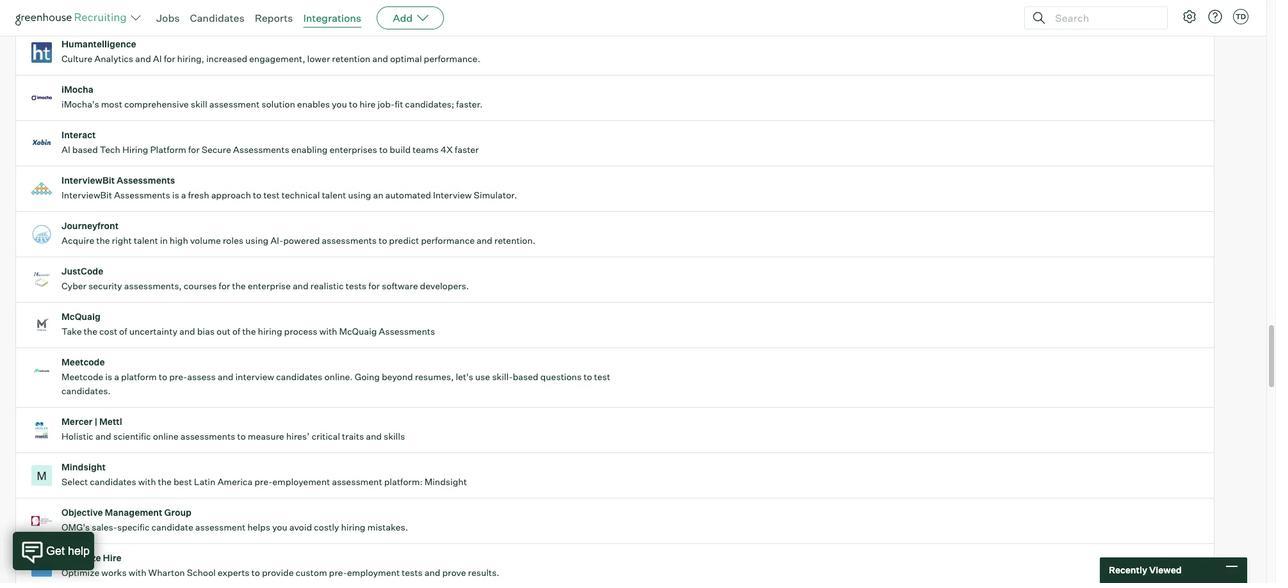Task type: describe. For each thing, give the bounding box(es) containing it.
global
[[113, 8, 139, 19]]

america
[[218, 477, 253, 488]]

school
[[187, 568, 216, 579]]

for inside interact ai based tech hiring platform for secure assessments enabling enterprises to build teams 4x faster
[[188, 144, 200, 155]]

to inside imocha imocha's most comprehensive skill assessment solution enables you to hire job-fit candidates; faster.
[[349, 99, 358, 110]]

technologies.
[[460, 8, 517, 19]]

candidates
[[190, 12, 245, 24]]

that
[[217, 8, 234, 19]]

jobs link
[[156, 12, 180, 24]]

enterprise
[[248, 281, 291, 292]]

volume
[[190, 235, 221, 246]]

and inside 'justcode cyber security assessments, courses for the enterprise and realistic tests for software developers.'
[[293, 281, 309, 292]]

candidates;
[[405, 99, 455, 110]]

provide
[[262, 568, 294, 579]]

the left cost
[[84, 326, 97, 337]]

1 vertical spatial mcquaig
[[339, 326, 377, 337]]

latin
[[194, 477, 216, 488]]

to inside the optimize hire optimize works with wharton school experts to provide custom pre-employment tests and prove results.
[[252, 568, 260, 579]]

results.
[[468, 568, 500, 579]]

the inside 'justcode cyber security assessments, courses for the enterprise and realistic tests for software developers.'
[[232, 281, 246, 292]]

culture
[[62, 53, 92, 64]]

mettl
[[99, 417, 122, 428]]

skill-
[[492, 372, 513, 383]]

technical
[[282, 190, 320, 201]]

skills
[[384, 431, 405, 442]]

simulator.
[[474, 190, 517, 201]]

objective management group omg's sales-specific candidate assessment helps you avoid costly hiring mistakes.
[[62, 508, 408, 533]]

the inside the journeyfront acquire the right talent in high volume roles using ai-powered assessments to predict performance and retention.
[[96, 235, 110, 246]]

pre- inside the meetcode meetcode is a platform to pre-assess and interview candidates online. going beyond resumes, let's use skill-based questions to test candidates.
[[169, 372, 187, 383]]

talent inside the interviewbit assessments interviewbit assessments is a fresh approach to test technical talent using an automated interview simulator.
[[322, 190, 346, 201]]

td
[[1236, 12, 1247, 21]]

the inside mindsight select candidates with the best latin america pre-employement assessment platform: mindsight
[[158, 477, 172, 488]]

optimize hire optimize works with wharton school experts to provide custom pre-employment tests and prove results.
[[62, 553, 500, 579]]

assessments inside mcquaig take the cost of uncertainty and bias out of the hiring process with mcquaig assessments
[[379, 326, 435, 337]]

uncertainty
[[129, 326, 178, 337]]

ai inside humantelligence culture analytics and ai for hiring, increased engagement, lower retention and optimal performance.
[[153, 53, 162, 64]]

to right platform at the bottom left
[[159, 372, 167, 383]]

sales-
[[92, 523, 117, 533]]

online
[[153, 431, 179, 442]]

beyond
[[382, 372, 413, 383]]

using inside the journeyfront acquire the right talent in high volume roles using ai-powered assessments to predict performance and retention.
[[245, 235, 269, 246]]

candidates link
[[190, 12, 245, 24]]

with inside mcquaig take the cost of uncertainty and bias out of the hiring process with mcquaig assessments
[[320, 326, 337, 337]]

in
[[160, 235, 168, 246]]

teams
[[413, 144, 439, 155]]

using inside the interviewbit assessments interviewbit assessments is a fresh approach to test technical talent using an automated interview simulator.
[[348, 190, 371, 201]]

imocha's
[[62, 99, 99, 110]]

enabling
[[291, 144, 328, 155]]

cyber
[[62, 281, 87, 292]]

test inside the meetcode meetcode is a platform to pre-assess and interview candidates online. going beyond resumes, let's use skill-based questions to test candidates.
[[594, 372, 611, 383]]

optimal
[[390, 53, 422, 64]]

assess
[[187, 372, 216, 383]]

and right the analytics
[[135, 53, 151, 64]]

2 meetcode from the top
[[62, 372, 103, 383]]

2 interviewbit from the top
[[62, 190, 112, 201]]

and inside mcquaig take the cost of uncertainty and bias out of the hiring process with mcquaig assessments
[[179, 326, 195, 337]]

0 horizontal spatial a
[[106, 8, 111, 19]]

Search text field
[[1052, 9, 1156, 27]]

omg's
[[62, 523, 90, 533]]

4x
[[441, 144, 453, 155]]

integrations link
[[303, 12, 362, 24]]

hiring,
[[177, 53, 204, 64]]

to right questions
[[584, 372, 592, 383]]

2 optimize from the top
[[62, 568, 100, 579]]

candidates inside the meetcode meetcode is a platform to pre-assess and interview candidates online. going beyond resumes, let's use skill-based questions to test candidates.
[[276, 372, 323, 383]]

1 optimize from the top
[[62, 553, 101, 564]]

mistakes.
[[368, 523, 408, 533]]

platform
[[121, 372, 157, 383]]

avoid
[[290, 523, 312, 533]]

offers
[[294, 8, 318, 19]]

process
[[284, 326, 318, 337]]

to inside the journeyfront acquire the right talent in high volume roles using ai-powered assessments to predict performance and retention.
[[379, 235, 387, 246]]

objective
[[62, 508, 103, 519]]

is inside the meetcode meetcode is a platform to pre-assess and interview candidates online. going beyond resumes, let's use skill-based questions to test candidates.
[[105, 372, 112, 383]]

best
[[174, 477, 192, 488]]

integrations
[[303, 12, 362, 24]]

hire
[[103, 553, 122, 564]]

analytics
[[94, 53, 133, 64]]

candidate/employee
[[320, 8, 406, 19]]

and inside the meetcode meetcode is a platform to pre-assess and interview candidates online. going beyond resumes, let's use skill-based questions to test candidates.
[[218, 372, 234, 383]]

develops
[[236, 8, 274, 19]]

tests inside 'justcode cyber security assessments, courses for the enterprise and realistic tests for software developers.'
[[346, 281, 367, 292]]

mercer | mettl holistic and scientific online assessments to measure hires' critical traits and skills
[[62, 417, 405, 442]]

0 horizontal spatial mcquaig
[[62, 312, 101, 323]]

viewed
[[1150, 566, 1182, 576]]

performance.
[[424, 53, 481, 64]]

hiring inside objective management group omg's sales-specific candidate assessment helps you avoid costly hiring mistakes.
[[341, 523, 366, 533]]

online.
[[325, 372, 353, 383]]

assessment inside imocha imocha's most comprehensive skill assessment solution enables you to hire job-fit candidates; faster.
[[209, 99, 260, 110]]

mcquaig take the cost of uncertainty and bias out of the hiring process with mcquaig assessments
[[62, 312, 435, 337]]

custom
[[296, 568, 327, 579]]

right
[[112, 235, 132, 246]]

experts
[[218, 568, 250, 579]]

high
[[170, 235, 188, 246]]

management
[[105, 508, 163, 519]]

assessments inside interact ai based tech hiring platform for secure assessments enabling enterprises to build teams 4x faster
[[233, 144, 289, 155]]

job-
[[378, 99, 395, 110]]

1 interviewbit from the top
[[62, 175, 115, 186]]

scientific
[[113, 431, 151, 442]]

recently
[[1110, 566, 1148, 576]]

costly
[[314, 523, 339, 533]]

hires'
[[286, 431, 310, 442]]

retention.
[[495, 235, 536, 246]]

security
[[88, 281, 122, 292]]

journeyfront acquire the right talent in high volume roles using ai-powered assessments to predict performance and retention.
[[62, 221, 536, 246]]

powered
[[283, 235, 320, 246]]

predict
[[389, 235, 419, 246]]

imocha imocha's most comprehensive skill assessment solution enables you to hire job-fit candidates; faster.
[[62, 84, 483, 110]]

interviewbit assessments interviewbit assessments is a fresh approach to test technical talent using an automated interview simulator.
[[62, 175, 517, 201]]

performance
[[421, 235, 475, 246]]

tech
[[100, 144, 120, 155]]

0 horizontal spatial mindsight
[[62, 462, 106, 473]]

acquire
[[62, 235, 94, 246]]



Task type: vqa. For each thing, say whether or not it's contained in the screenshot.
Talent in the Journeyfront Acquire the right talent in high volume roles using AI-powered assessments to predict performance and retention.
yes



Task type: locate. For each thing, give the bounding box(es) containing it.
2 of from the left
[[232, 326, 240, 337]]

mcquaig up take
[[62, 312, 101, 323]]

for left secure at the top left of page
[[188, 144, 200, 155]]

with inside the optimize hire optimize works with wharton school experts to provide custom pre-employment tests and prove results.
[[129, 568, 147, 579]]

interviewbit down tech
[[62, 175, 115, 186]]

you right enables
[[332, 99, 347, 110]]

1 horizontal spatial tests
[[402, 568, 423, 579]]

using left ai-
[[245, 235, 269, 246]]

1 vertical spatial test
[[594, 372, 611, 383]]

automated
[[386, 190, 431, 201]]

a left platform at the bottom left
[[114, 372, 119, 383]]

1 vertical spatial meetcode
[[62, 372, 103, 383]]

is left fresh
[[172, 190, 179, 201]]

1 vertical spatial optimize
[[62, 568, 100, 579]]

mindsight right the platform: at the left of page
[[425, 477, 467, 488]]

0 vertical spatial test
[[264, 190, 280, 201]]

candidates inside mindsight select candidates with the best latin america pre-employement assessment platform: mindsight
[[90, 477, 136, 488]]

ai left hiring, at the top
[[153, 53, 162, 64]]

helps
[[248, 523, 270, 533]]

critical
[[312, 431, 340, 442]]

0 vertical spatial based
[[72, 144, 98, 155]]

0 vertical spatial mcquaig
[[62, 312, 101, 323]]

1 vertical spatial candidates
[[90, 477, 136, 488]]

secure
[[202, 144, 231, 155]]

reports link
[[255, 12, 293, 24]]

ai down interact
[[62, 144, 70, 155]]

you inside objective management group omg's sales-specific candidate assessment helps you avoid costly hiring mistakes.
[[272, 523, 288, 533]]

the left enterprise
[[232, 281, 246, 292]]

to inside mercer | mettl holistic and scientific online assessments to measure hires' critical traits and skills
[[237, 431, 246, 442]]

candidates up 'management'
[[90, 477, 136, 488]]

0 vertical spatial a
[[106, 8, 111, 19]]

works
[[102, 568, 127, 579]]

hiring left the process
[[258, 326, 282, 337]]

for right courses
[[219, 281, 230, 292]]

candidates
[[276, 372, 323, 383], [90, 477, 136, 488]]

assessments,
[[124, 281, 182, 292]]

a left fresh
[[181, 190, 186, 201]]

assessment inside objective management group omg's sales-specific candidate assessment helps you avoid costly hiring mistakes.
[[195, 523, 246, 533]]

optimize left "hire"
[[62, 553, 101, 564]]

interview
[[236, 372, 274, 383]]

going
[[355, 372, 380, 383]]

greenhouse recruiting image
[[15, 10, 131, 26]]

reports
[[255, 12, 293, 24]]

cost
[[99, 326, 117, 337]]

1 vertical spatial hiring
[[341, 523, 366, 533]]

assessment up performance.
[[408, 8, 458, 19]]

1 horizontal spatial of
[[232, 326, 240, 337]]

tests inside the optimize hire optimize works with wharton school experts to provide custom pre-employment tests and prove results.
[[402, 568, 423, 579]]

optimize left "works"
[[62, 568, 100, 579]]

1 horizontal spatial you
[[332, 99, 347, 110]]

1 meetcode from the top
[[62, 357, 105, 368]]

candidates left online.
[[276, 372, 323, 383]]

to left measure
[[237, 431, 246, 442]]

you left the avoid
[[272, 523, 288, 533]]

0 vertical spatial talent
[[322, 190, 346, 201]]

talent
[[322, 190, 346, 201], [134, 235, 158, 246]]

1 vertical spatial tests
[[402, 568, 423, 579]]

based
[[72, 144, 98, 155], [513, 372, 539, 383]]

ai-
[[271, 235, 283, 246]]

assessment left 'helps'
[[195, 523, 246, 533]]

recently viewed
[[1110, 566, 1182, 576]]

0 vertical spatial mindsight
[[62, 462, 106, 473]]

1 vertical spatial interviewbit
[[62, 190, 112, 201]]

hiring right costly
[[341, 523, 366, 533]]

and left "realistic"
[[293, 281, 309, 292]]

test
[[264, 190, 280, 201], [594, 372, 611, 383]]

a inside the interviewbit assessments interviewbit assessments is a fresh approach to test technical talent using an automated interview simulator.
[[181, 190, 186, 201]]

0 horizontal spatial you
[[272, 523, 288, 533]]

tests
[[346, 281, 367, 292], [402, 568, 423, 579]]

and inside the optimize hire optimize works with wharton school experts to provide custom pre-employment tests and prove results.
[[425, 568, 441, 579]]

1 horizontal spatial a
[[114, 372, 119, 383]]

and left offers
[[276, 8, 292, 19]]

based inside the meetcode meetcode is a platform to pre-assess and interview candidates online. going beyond resumes, let's use skill-based questions to test candidates.
[[513, 372, 539, 383]]

0 horizontal spatial based
[[72, 144, 98, 155]]

0 vertical spatial pre-
[[169, 372, 187, 383]]

humantelligence
[[62, 39, 136, 49]]

h
[[37, 0, 46, 14]]

hire
[[360, 99, 376, 110]]

mindsight select candidates with the best latin america pre-employement assessment platform: mindsight
[[62, 462, 467, 488]]

and right assess
[[218, 372, 234, 383]]

assessments inside the journeyfront acquire the right talent in high volume roles using ai-powered assessments to predict performance and retention.
[[322, 235, 377, 246]]

an
[[373, 190, 384, 201]]

and
[[276, 8, 292, 19], [135, 53, 151, 64], [373, 53, 388, 64], [477, 235, 493, 246], [293, 281, 309, 292], [179, 326, 195, 337], [218, 372, 234, 383], [95, 431, 111, 442], [366, 431, 382, 442], [425, 568, 441, 579]]

2 vertical spatial with
[[129, 568, 147, 579]]

bias
[[197, 326, 215, 337]]

is right hrpeak
[[97, 8, 104, 19]]

0 horizontal spatial candidates
[[90, 477, 136, 488]]

to
[[349, 99, 358, 110], [379, 144, 388, 155], [253, 190, 262, 201], [379, 235, 387, 246], [159, 372, 167, 383], [584, 372, 592, 383], [237, 431, 246, 442], [252, 568, 260, 579]]

talent left in at the left of the page
[[134, 235, 158, 246]]

1 horizontal spatial using
[[348, 190, 371, 201]]

realistic
[[311, 281, 344, 292]]

pre- right custom
[[329, 568, 347, 579]]

fit
[[395, 99, 403, 110]]

mcquaig
[[62, 312, 101, 323], [339, 326, 377, 337]]

engagement,
[[249, 53, 305, 64]]

justcode
[[62, 266, 103, 277]]

0 horizontal spatial test
[[264, 190, 280, 201]]

2 horizontal spatial is
[[172, 190, 179, 201]]

developers.
[[420, 281, 469, 292]]

talent inside the journeyfront acquire the right talent in high volume roles using ai-powered assessments to predict performance and retention.
[[134, 235, 158, 246]]

0 horizontal spatial tests
[[346, 281, 367, 292]]

take
[[62, 326, 82, 337]]

interviewbit
[[62, 175, 115, 186], [62, 190, 112, 201]]

1 horizontal spatial mcquaig
[[339, 326, 377, 337]]

with right the process
[[320, 326, 337, 337]]

pre- right platform at the bottom left
[[169, 372, 187, 383]]

|
[[94, 417, 97, 428]]

0 vertical spatial hiring
[[258, 326, 282, 337]]

and down mettl at the bottom left of the page
[[95, 431, 111, 442]]

to right approach
[[253, 190, 262, 201]]

1 horizontal spatial test
[[594, 372, 611, 383]]

most
[[101, 99, 122, 110]]

1 vertical spatial pre-
[[255, 477, 273, 488]]

tests right employment at the bottom left of page
[[402, 568, 423, 579]]

1 vertical spatial ai
[[62, 144, 70, 155]]

to left provide
[[252, 568, 260, 579]]

solution
[[262, 99, 295, 110]]

mindsight
[[62, 462, 106, 473], [425, 477, 467, 488]]

1 horizontal spatial hiring
[[341, 523, 366, 533]]

mindsight up select
[[62, 462, 106, 473]]

wharton
[[148, 568, 185, 579]]

0 horizontal spatial is
[[97, 8, 104, 19]]

mercer
[[62, 417, 93, 428]]

hiring
[[258, 326, 282, 337], [341, 523, 366, 533]]

of right cost
[[119, 326, 127, 337]]

2 vertical spatial a
[[114, 372, 119, 383]]

is up candidates.
[[105, 372, 112, 383]]

0 horizontal spatial ai
[[62, 144, 70, 155]]

test left technical
[[264, 190, 280, 201]]

for inside humantelligence culture analytics and ai for hiring, increased engagement, lower retention and optimal performance.
[[164, 53, 175, 64]]

pre- inside mindsight select candidates with the best latin america pre-employement assessment platform: mindsight
[[255, 477, 273, 488]]

traits
[[342, 431, 364, 442]]

lower
[[307, 53, 330, 64]]

based down interact
[[72, 144, 98, 155]]

tests right "realistic"
[[346, 281, 367, 292]]

employement
[[273, 477, 330, 488]]

platform:
[[384, 477, 423, 488]]

1 of from the left
[[119, 326, 127, 337]]

1 vertical spatial is
[[172, 190, 179, 201]]

interview
[[433, 190, 472, 201]]

with right "works"
[[129, 568, 147, 579]]

a
[[106, 8, 111, 19], [181, 190, 186, 201], [114, 372, 119, 383]]

is inside the interviewbit assessments interviewbit assessments is a fresh approach to test technical talent using an automated interview simulator.
[[172, 190, 179, 201]]

assessments right powered
[[322, 235, 377, 246]]

for
[[164, 53, 175, 64], [188, 144, 200, 155], [219, 281, 230, 292], [369, 281, 380, 292]]

0 vertical spatial is
[[97, 8, 104, 19]]

jobs
[[156, 12, 180, 24]]

a left global
[[106, 8, 111, 19]]

assessments right online on the left of the page
[[181, 431, 235, 442]]

1 horizontal spatial assessments
[[322, 235, 377, 246]]

and left "optimal"
[[373, 53, 388, 64]]

configure image
[[1183, 9, 1198, 24]]

0 vertical spatial you
[[332, 99, 347, 110]]

hiring inside mcquaig take the cost of uncertainty and bias out of the hiring process with mcquaig assessments
[[258, 326, 282, 337]]

0 horizontal spatial pre-
[[169, 372, 187, 383]]

using left an
[[348, 190, 371, 201]]

0 vertical spatial optimize
[[62, 553, 101, 564]]

pre- right the america
[[255, 477, 273, 488]]

0 vertical spatial meetcode
[[62, 357, 105, 368]]

2 vertical spatial is
[[105, 372, 112, 383]]

faster.
[[456, 99, 483, 110]]

0 horizontal spatial hiring
[[258, 326, 282, 337]]

for left hiring, at the top
[[164, 53, 175, 64]]

1 vertical spatial assessments
[[181, 431, 235, 442]]

1 vertical spatial based
[[513, 372, 539, 383]]

to inside the interviewbit assessments interviewbit assessments is a fresh approach to test technical talent using an automated interview simulator.
[[253, 190, 262, 201]]

enables
[[297, 99, 330, 110]]

meetcode meetcode is a platform to pre-assess and interview candidates online. going beyond resumes, let's use skill-based questions to test candidates.
[[62, 357, 611, 397]]

1 vertical spatial talent
[[134, 235, 158, 246]]

0 vertical spatial using
[[348, 190, 371, 201]]

interviewbit up the journeyfront at top left
[[62, 190, 112, 201]]

imocha
[[62, 84, 93, 95]]

1 vertical spatial with
[[138, 477, 156, 488]]

with up 'management'
[[138, 477, 156, 488]]

0 horizontal spatial using
[[245, 235, 269, 246]]

based inside interact ai based tech hiring platform for secure assessments enabling enterprises to build teams 4x faster
[[72, 144, 98, 155]]

and inside the journeyfront acquire the right talent in high volume roles using ai-powered assessments to predict performance and retention.
[[477, 235, 493, 246]]

mcquaig up going
[[339, 326, 377, 337]]

of right out
[[232, 326, 240, 337]]

platform
[[150, 144, 186, 155]]

with
[[320, 326, 337, 337], [138, 477, 156, 488], [129, 568, 147, 579]]

company
[[177, 8, 215, 19]]

and left prove
[[425, 568, 441, 579]]

talent right technical
[[322, 190, 346, 201]]

add button
[[377, 6, 444, 29]]

0 horizontal spatial assessments
[[181, 431, 235, 442]]

1 horizontal spatial based
[[513, 372, 539, 383]]

increased
[[206, 53, 247, 64]]

2 horizontal spatial pre-
[[329, 568, 347, 579]]

to left predict
[[379, 235, 387, 246]]

ai inside interact ai based tech hiring platform for secure assessments enabling enterprises to build teams 4x faster
[[62, 144, 70, 155]]

0 vertical spatial ai
[[153, 53, 162, 64]]

justcode cyber security assessments, courses for the enterprise and realistic tests for software developers.
[[62, 266, 469, 292]]

assessment right skill
[[209, 99, 260, 110]]

0 horizontal spatial of
[[119, 326, 127, 337]]

hiring
[[122, 144, 148, 155]]

test right questions
[[594, 372, 611, 383]]

pre- inside the optimize hire optimize works with wharton school experts to provide custom pre-employment tests and prove results.
[[329, 568, 347, 579]]

hrpeak
[[62, 8, 95, 19]]

0 vertical spatial with
[[320, 326, 337, 337]]

1 vertical spatial mindsight
[[425, 477, 467, 488]]

1 horizontal spatial talent
[[322, 190, 346, 201]]

1 horizontal spatial ai
[[153, 53, 162, 64]]

to left hire
[[349, 99, 358, 110]]

and left bias
[[179, 326, 195, 337]]

assessment down traits
[[332, 477, 382, 488]]

to left build
[[379, 144, 388, 155]]

based left questions
[[513, 372, 539, 383]]

the left best
[[158, 477, 172, 488]]

and left skills
[[366, 431, 382, 442]]

let's
[[456, 372, 474, 383]]

0 horizontal spatial talent
[[134, 235, 158, 246]]

2 horizontal spatial a
[[181, 190, 186, 201]]

with inside mindsight select candidates with the best latin america pre-employement assessment platform: mindsight
[[138, 477, 156, 488]]

1 vertical spatial using
[[245, 235, 269, 246]]

to inside interact ai based tech hiring platform for secure assessments enabling enterprises to build teams 4x faster
[[379, 144, 388, 155]]

0 vertical spatial interviewbit
[[62, 175, 115, 186]]

1 vertical spatial you
[[272, 523, 288, 533]]

1 horizontal spatial candidates
[[276, 372, 323, 383]]

1 horizontal spatial mindsight
[[425, 477, 467, 488]]

0 vertical spatial tests
[[346, 281, 367, 292]]

you inside imocha imocha's most comprehensive skill assessment solution enables you to hire job-fit candidates; faster.
[[332, 99, 347, 110]]

0 vertical spatial assessments
[[322, 235, 377, 246]]

test inside the interviewbit assessments interviewbit assessments is a fresh approach to test technical talent using an automated interview simulator.
[[264, 190, 280, 201]]

m
[[37, 469, 47, 483]]

2 vertical spatial pre-
[[329, 568, 347, 579]]

0 vertical spatial candidates
[[276, 372, 323, 383]]

a inside the meetcode meetcode is a platform to pre-assess and interview candidates online. going beyond resumes, let's use skill-based questions to test candidates.
[[114, 372, 119, 383]]

fresh
[[188, 190, 209, 201]]

assessment inside mindsight select candidates with the best latin america pre-employement assessment platform: mindsight
[[332, 477, 382, 488]]

and left retention.
[[477, 235, 493, 246]]

hrpeak is a global hrtech company that develops and offers candidate/employee assessment technologies.
[[62, 8, 517, 19]]

assessments inside mercer | mettl holistic and scientific online assessments to measure hires' critical traits and skills
[[181, 431, 235, 442]]

measure
[[248, 431, 284, 442]]

using
[[348, 190, 371, 201], [245, 235, 269, 246]]

the right out
[[242, 326, 256, 337]]

faster
[[455, 144, 479, 155]]

pre-
[[169, 372, 187, 383], [255, 477, 273, 488], [329, 568, 347, 579]]

software
[[382, 281, 418, 292]]

for left software
[[369, 281, 380, 292]]

holistic
[[62, 431, 94, 442]]

1 horizontal spatial is
[[105, 372, 112, 383]]

1 horizontal spatial pre-
[[255, 477, 273, 488]]

1 vertical spatial a
[[181, 190, 186, 201]]

the left "right" at the left top of the page
[[96, 235, 110, 246]]

group
[[164, 508, 192, 519]]



